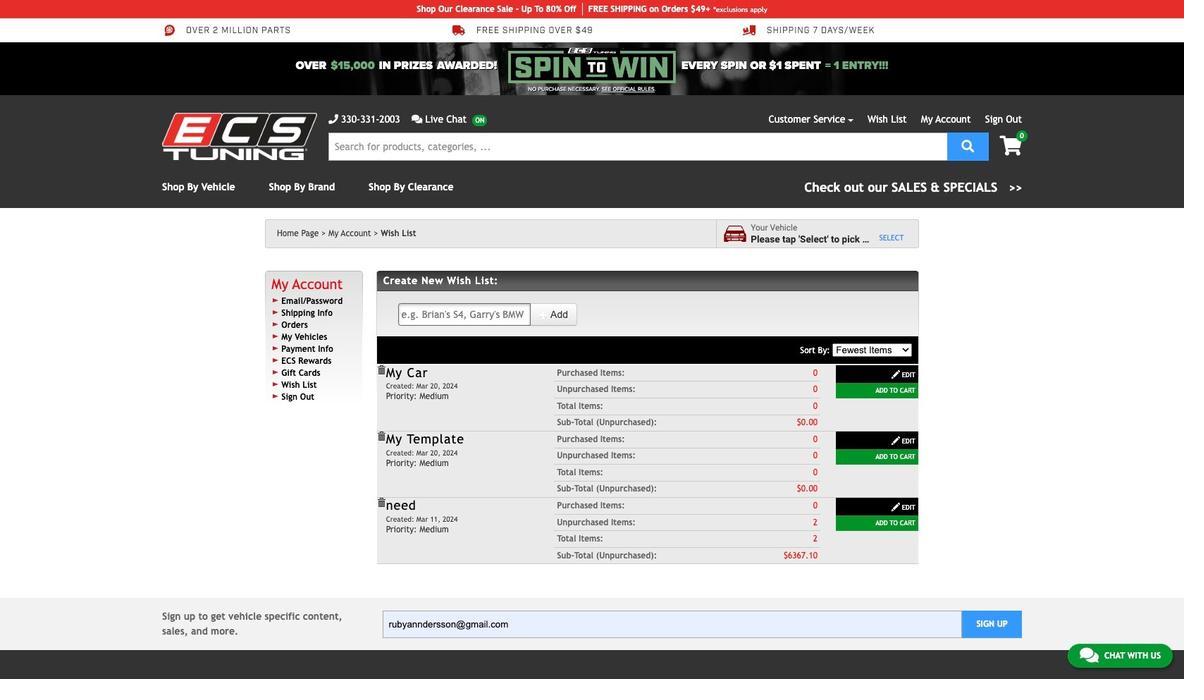 Task type: locate. For each thing, give the bounding box(es) containing it.
0 horizontal spatial white image
[[539, 310, 549, 320]]

0 vertical spatial white image
[[891, 369, 901, 379]]

Search text field
[[329, 133, 948, 161]]

white image
[[891, 369, 901, 379], [891, 502, 901, 512]]

delete image
[[376, 365, 386, 375]]

0 vertical spatial comments image
[[412, 114, 423, 124]]

1 vertical spatial white image
[[891, 502, 901, 512]]

0 vertical spatial delete image
[[376, 432, 386, 441]]

1 vertical spatial white image
[[891, 436, 901, 446]]

e.g. Brian's S4, Garry's BMW E92...etc text field
[[398, 303, 531, 326]]

phone image
[[329, 114, 338, 124]]

1 vertical spatial delete image
[[376, 498, 386, 508]]

1 white image from the top
[[891, 369, 901, 379]]

ecs tuning image
[[162, 113, 317, 160]]

2 white image from the top
[[891, 502, 901, 512]]

1 horizontal spatial white image
[[891, 436, 901, 446]]

comments image
[[412, 114, 423, 124], [1080, 647, 1099, 664]]

1 horizontal spatial comments image
[[1080, 647, 1099, 664]]

1 delete image from the top
[[376, 432, 386, 441]]

white image
[[539, 310, 549, 320], [891, 436, 901, 446]]

2 delete image from the top
[[376, 498, 386, 508]]

delete image
[[376, 432, 386, 441], [376, 498, 386, 508]]

1 vertical spatial comments image
[[1080, 647, 1099, 664]]



Task type: vqa. For each thing, say whether or not it's contained in the screenshot.
the in the The cost for a used S13 tripled around 2015, which spurned a wonderful shift in the culture around drift cars. Less popular models like larger luxury sedans and European alternatives became more affordable in comparison, so drift builds began to incorporate unorthodox vehicles. Not all are created equally, however…
no



Task type: describe. For each thing, give the bounding box(es) containing it.
white image for first delete image from the bottom
[[891, 502, 901, 512]]

search image
[[962, 139, 975, 152]]

Email email field
[[383, 611, 963, 638]]

ecs tuning 'spin to win' contest logo image
[[508, 48, 676, 83]]

white image for delete icon at the bottom of the page
[[891, 369, 901, 379]]

shopping cart image
[[1000, 136, 1022, 156]]

0 vertical spatial white image
[[539, 310, 549, 320]]

0 horizontal spatial comments image
[[412, 114, 423, 124]]



